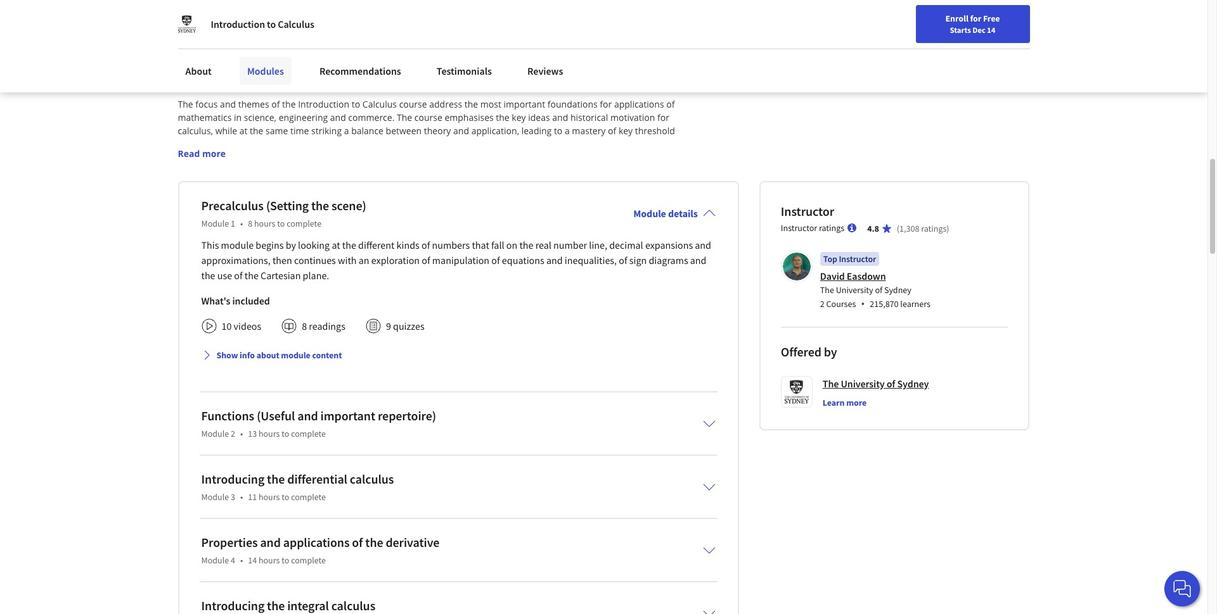 Task type: vqa. For each thing, say whether or not it's contained in the screenshot.
Put It to Work: Prepare for Cybersecurity Jobs
no



Task type: describe. For each thing, give the bounding box(es) containing it.
foundational
[[227, 138, 280, 150]]

decimal
[[609, 239, 643, 252]]

to inside functions (useful and important repertoire) module 2 • 13 hours to complete
[[282, 428, 289, 440]]

concepts
[[178, 138, 215, 150]]

approximations,
[[201, 254, 271, 267]]

show info about module content button
[[196, 344, 347, 367]]

14 inside properties and applications of the derivative module 4 • 14 hours to complete
[[248, 555, 257, 567]]

university inside top instructor david easdown the university of sydney 2 courses • 215,870 learners
[[836, 284, 873, 296]]

the up engineering
[[282, 98, 296, 110]]

your
[[837, 40, 854, 51]]

and right expansions at right top
[[695, 239, 711, 252]]

details
[[668, 207, 698, 220]]

9 quizzes
[[386, 320, 425, 333]]

while
[[215, 125, 237, 137]]

and up striking
[[330, 111, 346, 123]]

applications inside properties and applications of the derivative module 4 • 14 hours to complete
[[283, 535, 350, 551]]

215,870
[[870, 298, 899, 310]]

focus
[[195, 98, 218, 110]]

hours inside precalculus (setting the scene) module 1 • 8 hours to complete
[[254, 218, 275, 229]]

show info about module content
[[217, 350, 342, 361]]

of inside top instructor david easdown the university of sydney 2 courses • 215,870 learners
[[875, 284, 883, 296]]

science,
[[244, 111, 276, 123]]

included
[[232, 295, 270, 307]]

functions
[[201, 408, 254, 424]]

3
[[231, 492, 235, 503]]

testimonials link
[[429, 57, 500, 85]]

free
[[983, 13, 1000, 24]]

english button
[[942, 25, 1018, 67]]

10 videos
[[222, 320, 261, 333]]

instructor inside top instructor david easdown the university of sydney 2 courses • 215,870 learners
[[839, 253, 876, 265]]

instructor ratings
[[781, 222, 845, 234]]

1 horizontal spatial by
[[824, 344, 837, 360]]

for inside enroll for free starts dec 14
[[970, 13, 982, 24]]

2 inside top instructor david easdown the university of sydney 2 courses • 215,870 learners
[[820, 298, 825, 310]]

module inside show info about module content dropdown button
[[281, 350, 311, 361]]

the up foundational
[[250, 125, 263, 137]]

testimonials
[[437, 65, 492, 77]]

that
[[472, 239, 489, 252]]

between
[[386, 125, 422, 137]]

the left focus
[[178, 98, 193, 110]]

leading
[[522, 125, 552, 137]]

application,
[[471, 125, 519, 137]]

david easdown link
[[820, 270, 886, 283]]

enroll
[[946, 13, 969, 24]]

looking
[[298, 239, 330, 252]]

8 inside precalculus (setting the scene) module 1 • 8 hours to complete
[[248, 218, 252, 229]]

emphasises
[[445, 111, 494, 123]]

the focus and themes of the introduction to calculus course address the most important foundations for applications of mathematics in science, engineering and commerce. the course emphasises the key ideas and historical motivation for calculus, while at the same time striking a balance between theory and application, leading to a mastery of key threshold concepts in foundational mathematics. read more
[[178, 98, 677, 160]]

introducing the integral calculus button
[[191, 590, 726, 615]]

0 vertical spatial course
[[384, 59, 435, 82]]

the up the emphasises
[[465, 98, 478, 110]]

2 vertical spatial course
[[415, 111, 442, 123]]

to right leading
[[554, 125, 563, 137]]

applications inside the focus and themes of the introduction to calculus course address the most important foundations for applications of mathematics in science, engineering and commerce. the course emphasises the key ideas and historical motivation for calculus, while at the same time striking a balance between theory and application, leading to a mastery of key threshold concepts in foundational mathematics. read more
[[614, 98, 664, 110]]

and down the emphasises
[[453, 125, 469, 137]]

1 vertical spatial university
[[841, 378, 885, 390]]

top
[[823, 253, 837, 265]]

reviews
[[527, 65, 563, 77]]

plane.
[[303, 269, 329, 282]]

mathematics
[[178, 111, 232, 123]]

about
[[257, 350, 279, 361]]

the inside dropdown button
[[267, 598, 285, 614]]

then
[[273, 254, 292, 267]]

complete inside functions (useful and important repertoire) module 2 • 13 hours to complete
[[291, 428, 326, 440]]

manipulation
[[432, 254, 490, 267]]

about
[[185, 65, 212, 77]]

and right focus
[[220, 98, 236, 110]]

and down foundations
[[552, 111, 568, 123]]

hours inside properties and applications of the derivative module 4 • 14 hours to complete
[[259, 555, 280, 567]]

the inside properties and applications of the derivative module 4 • 14 hours to complete
[[365, 535, 383, 551]]

modules link
[[240, 57, 292, 85]]

top instructor david easdown the university of sydney 2 courses • 215,870 learners
[[820, 253, 931, 311]]

the right on
[[519, 239, 533, 252]]

begins
[[256, 239, 284, 252]]

10
[[222, 320, 232, 333]]

show
[[217, 350, 238, 361]]

0 vertical spatial introduction
[[211, 18, 265, 30]]

instructor for instructor ratings
[[781, 222, 817, 234]]

)
[[947, 223, 949, 234]]

this
[[201, 239, 219, 252]]

(useful
[[257, 408, 295, 424]]

the up application,
[[496, 111, 510, 123]]

shopping cart: 1 item image
[[911, 35, 935, 55]]

on
[[506, 239, 517, 252]]

derivative
[[386, 535, 440, 551]]

• inside functions (useful and important repertoire) module 2 • 13 hours to complete
[[240, 428, 243, 440]]

the down approximations,
[[245, 269, 259, 282]]

1 horizontal spatial key
[[619, 125, 633, 137]]

• inside properties and applications of the derivative module 4 • 14 hours to complete
[[240, 555, 243, 567]]

to inside introducing the differential calculus module 3 • 11 hours to complete
[[282, 492, 289, 503]]

this
[[353, 59, 381, 82]]

enroll for free starts dec 14
[[946, 13, 1000, 35]]

chat with us image
[[1172, 579, 1193, 600]]

offered
[[781, 344, 822, 360]]

starts
[[950, 25, 971, 35]]

fall
[[491, 239, 504, 252]]

sign
[[629, 254, 647, 267]]

at inside the focus and themes of the introduction to calculus course address the most important foundations for applications of mathematics in science, engineering and commerce. the course emphasises the key ideas and historical motivation for calculus, while at the same time striking a balance between theory and application, leading to a mastery of key threshold concepts in foundational mathematics. read more
[[239, 125, 248, 137]]

offered by
[[781, 344, 837, 360]]

content
[[312, 350, 342, 361]]

module details
[[634, 207, 698, 220]]

line,
[[589, 239, 607, 252]]

david
[[820, 270, 845, 283]]

easdown
[[847, 270, 886, 283]]

find your new career
[[819, 40, 899, 51]]

2 a from the left
[[565, 125, 570, 137]]

introducing the differential calculus module 3 • 11 hours to complete
[[201, 472, 394, 503]]

1 horizontal spatial for
[[657, 111, 669, 123]]

what's
[[201, 295, 230, 307]]

learners
[[901, 298, 931, 310]]

0 vertical spatial calculus
[[278, 18, 314, 30]]

the university of sydney image
[[178, 15, 196, 33]]

the inside top instructor david easdown the university of sydney 2 courses • 215,870 learners
[[820, 284, 834, 296]]

introduction inside the focus and themes of the introduction to calculus course address the most important foundations for applications of mathematics in science, engineering and commerce. the course emphasises the key ideas and historical motivation for calculus, while at the same time striking a balance between theory and application, leading to a mastery of key threshold concepts in foundational mathematics. read more
[[298, 98, 349, 110]]

modules
[[247, 65, 284, 77]]

1 vertical spatial course
[[399, 98, 427, 110]]

8 readings
[[302, 320, 345, 333]]

functions (useful and important repertoire) module 2 • 13 hours to complete
[[201, 408, 436, 440]]

ideas
[[528, 111, 550, 123]]

module inside 'this module begins by looking at the different kinds of numbers that fall on the real number line, decimal expansions and approximations, then continues with an exploration of manipulation of equations and inequalities, of sign diagrams and the use of the cartesian plane.'
[[221, 239, 254, 252]]

module left details
[[634, 207, 666, 220]]

( 1,308 ratings )
[[897, 223, 949, 234]]

introducing for introducing the differential calculus module 3 • 11 hours to complete
[[201, 472, 265, 487]]

real
[[536, 239, 552, 252]]



Task type: locate. For each thing, give the bounding box(es) containing it.
11
[[248, 492, 257, 503]]

more inside the focus and themes of the introduction to calculus course address the most important foundations for applications of mathematics in science, engineering and commerce. the course emphasises the key ideas and historical motivation for calculus, while at the same time striking a balance between theory and application, leading to a mastery of key threshold concepts in foundational mathematics. read more
[[202, 148, 226, 160]]

the left derivative
[[365, 535, 383, 551]]

introducing up 3
[[201, 472, 265, 487]]

important
[[504, 98, 545, 110], [321, 408, 375, 424]]

number
[[554, 239, 587, 252]]

key down motivation
[[619, 125, 633, 137]]

to right 11
[[282, 492, 289, 503]]

module up approximations,
[[221, 239, 254, 252]]

1 introducing from the top
[[201, 472, 265, 487]]

sydney inside 'the university of sydney' link
[[897, 378, 929, 390]]

1 vertical spatial module
[[281, 350, 311, 361]]

course up theory
[[415, 111, 442, 123]]

• right "1"
[[240, 218, 243, 229]]

david easdown image
[[783, 253, 811, 281]]

2 down functions
[[231, 428, 235, 440]]

complete down (useful
[[291, 428, 326, 440]]

0 vertical spatial university
[[836, 284, 873, 296]]

• left 13 at bottom
[[240, 428, 243, 440]]

by inside 'this module begins by looking at the different kinds of numbers that fall on the real number line, decimal expansions and approximations, then continues with an exploration of manipulation of equations and inequalities, of sign diagrams and the use of the cartesian plane.'
[[286, 239, 296, 252]]

balance
[[351, 125, 384, 137]]

• inside introducing the differential calculus module 3 • 11 hours to complete
[[240, 492, 243, 503]]

career
[[874, 40, 899, 51]]

what's included
[[201, 295, 270, 307]]

precalculus (setting the scene) module 1 • 8 hours to complete
[[201, 198, 366, 229]]

1 horizontal spatial 8
[[302, 320, 307, 333]]

0 horizontal spatial calculus
[[278, 18, 314, 30]]

1 horizontal spatial in
[[234, 111, 242, 123]]

quizzes
[[393, 320, 425, 333]]

0 vertical spatial for
[[970, 13, 982, 24]]

complete inside precalculus (setting the scene) module 1 • 8 hours to complete
[[287, 218, 322, 229]]

1 a from the left
[[344, 125, 349, 137]]

numbers
[[432, 239, 470, 252]]

read more button
[[178, 147, 226, 160]]

english
[[965, 40, 995, 52]]

module left 4
[[201, 555, 229, 567]]

0 horizontal spatial a
[[344, 125, 349, 137]]

(setting
[[266, 198, 309, 213]]

hours inside functions (useful and important repertoire) module 2 • 13 hours to complete
[[259, 428, 280, 440]]

there are 5 modules in this course
[[178, 59, 435, 82]]

2 vertical spatial for
[[657, 111, 669, 123]]

the left differential
[[267, 472, 285, 487]]

applications up motivation
[[614, 98, 664, 110]]

module right about
[[281, 350, 311, 361]]

to up introducing the integral calculus
[[282, 555, 289, 567]]

module inside properties and applications of the derivative module 4 • 14 hours to complete
[[201, 555, 229, 567]]

theory
[[424, 125, 451, 137]]

and right diagrams on the right top
[[690, 254, 707, 267]]

introduction to calculus
[[211, 18, 314, 30]]

for link
[[183, 0, 258, 25]]

• inside top instructor david easdown the university of sydney 2 courses • 215,870 learners
[[861, 297, 865, 311]]

to up the modules link
[[267, 18, 276, 30]]

1 vertical spatial calculus
[[331, 598, 375, 614]]

0 vertical spatial 14
[[987, 25, 996, 35]]

integral
[[287, 598, 329, 614]]

calculus inside dropdown button
[[331, 598, 375, 614]]

by
[[286, 239, 296, 252], [824, 344, 837, 360]]

0 vertical spatial introducing
[[201, 472, 265, 487]]

and right properties
[[260, 535, 281, 551]]

• right 4
[[240, 555, 243, 567]]

the university of sydney
[[823, 378, 929, 390]]

1 horizontal spatial module
[[281, 350, 311, 361]]

complete down differential
[[291, 492, 326, 503]]

calculus inside introducing the differential calculus module 3 • 11 hours to complete
[[350, 472, 394, 487]]

0 horizontal spatial key
[[512, 111, 526, 123]]

1 vertical spatial 2
[[231, 428, 235, 440]]

at inside 'this module begins by looking at the different kinds of numbers that fall on the real number line, decimal expansions and approximations, then continues with an exploration of manipulation of equations and inequalities, of sign diagrams and the use of the cartesian plane.'
[[332, 239, 340, 252]]

this module begins by looking at the different kinds of numbers that fall on the real number line, decimal expansions and approximations, then continues with an exploration of manipulation of equations and inequalities, of sign diagrams and the use of the cartesian plane.
[[201, 239, 711, 282]]

8 left readings
[[302, 320, 307, 333]]

coursera career certificate image
[[790, 0, 1001, 32]]

introduction right for
[[211, 18, 265, 30]]

calculus
[[350, 472, 394, 487], [331, 598, 375, 614]]

at up foundational
[[239, 125, 248, 137]]

module inside functions (useful and important repertoire) module 2 • 13 hours to complete
[[201, 428, 229, 440]]

0 vertical spatial at
[[239, 125, 248, 137]]

in
[[335, 59, 349, 82], [234, 111, 242, 123], [217, 138, 225, 150]]

0 vertical spatial applications
[[614, 98, 664, 110]]

university
[[836, 284, 873, 296], [841, 378, 885, 390]]

introduction
[[211, 18, 265, 30], [298, 98, 349, 110]]

1 vertical spatial instructor
[[781, 222, 817, 234]]

kinds
[[397, 239, 420, 252]]

complete inside properties and applications of the derivative module 4 • 14 hours to complete
[[291, 555, 326, 567]]

courses
[[826, 298, 856, 310]]

properties
[[201, 535, 258, 551]]

the
[[282, 98, 296, 110], [465, 98, 478, 110], [496, 111, 510, 123], [250, 125, 263, 137], [311, 198, 329, 213], [342, 239, 356, 252], [519, 239, 533, 252], [201, 269, 215, 282], [245, 269, 259, 282], [267, 472, 285, 487], [365, 535, 383, 551], [267, 598, 285, 614]]

course right this
[[384, 59, 435, 82]]

at up with on the top left of page
[[332, 239, 340, 252]]

there
[[178, 59, 222, 82]]

1 vertical spatial introducing
[[201, 598, 265, 614]]

different
[[358, 239, 395, 252]]

1 vertical spatial sydney
[[897, 378, 929, 390]]

0 vertical spatial module
[[221, 239, 254, 252]]

0 horizontal spatial applications
[[283, 535, 350, 551]]

introduction up engineering
[[298, 98, 349, 110]]

of
[[272, 98, 280, 110], [666, 98, 675, 110], [608, 125, 616, 137], [422, 239, 430, 252], [422, 254, 430, 267], [492, 254, 500, 267], [619, 254, 627, 267], [234, 269, 243, 282], [875, 284, 883, 296], [887, 378, 895, 390], [352, 535, 363, 551]]

the up between
[[397, 111, 412, 123]]

complete up looking
[[287, 218, 322, 229]]

to inside precalculus (setting the scene) module 1 • 8 hours to complete
[[277, 218, 285, 229]]

introducing the integral calculus
[[201, 598, 375, 614]]

by right offered
[[824, 344, 837, 360]]

equations
[[502, 254, 544, 267]]

the left integral
[[267, 598, 285, 614]]

the up learn
[[823, 378, 839, 390]]

for up historical
[[600, 98, 612, 110]]

0 vertical spatial key
[[512, 111, 526, 123]]

0 horizontal spatial 8
[[248, 218, 252, 229]]

1 horizontal spatial at
[[332, 239, 340, 252]]

0 vertical spatial calculus
[[350, 472, 394, 487]]

historical
[[571, 111, 608, 123]]

1 vertical spatial key
[[619, 125, 633, 137]]

0 horizontal spatial 14
[[248, 555, 257, 567]]

4
[[231, 555, 235, 567]]

0 horizontal spatial important
[[321, 408, 375, 424]]

1 horizontal spatial calculus
[[363, 98, 397, 110]]

the left use
[[201, 269, 215, 282]]

0 horizontal spatial introduction
[[211, 18, 265, 30]]

most
[[480, 98, 501, 110]]

a left mastery
[[565, 125, 570, 137]]

1 vertical spatial important
[[321, 408, 375, 424]]

sydney inside top instructor david easdown the university of sydney 2 courses • 215,870 learners
[[884, 284, 912, 296]]

hours right 4
[[259, 555, 280, 567]]

more inside learn more button
[[846, 397, 867, 409]]

instructor
[[781, 203, 834, 219], [781, 222, 817, 234], [839, 253, 876, 265]]

1 horizontal spatial more
[[846, 397, 867, 409]]

0 vertical spatial more
[[202, 148, 226, 160]]

0 vertical spatial important
[[504, 98, 545, 110]]

14 right 4
[[248, 555, 257, 567]]

0 horizontal spatial more
[[202, 148, 226, 160]]

1 horizontal spatial introduction
[[298, 98, 349, 110]]

and
[[220, 98, 236, 110], [330, 111, 346, 123], [552, 111, 568, 123], [453, 125, 469, 137], [695, 239, 711, 252], [546, 254, 563, 267], [690, 254, 707, 267], [297, 408, 318, 424], [260, 535, 281, 551]]

the inside precalculus (setting the scene) module 1 • 8 hours to complete
[[311, 198, 329, 213]]

the inside introducing the differential calculus module 3 • 11 hours to complete
[[267, 472, 285, 487]]

hours
[[254, 218, 275, 229], [259, 428, 280, 440], [259, 492, 280, 503], [259, 555, 280, 567]]

the left scene)
[[311, 198, 329, 213]]

calculus up modules
[[278, 18, 314, 30]]

0 vertical spatial 2
[[820, 298, 825, 310]]

calculus up the commerce.
[[363, 98, 397, 110]]

and down real
[[546, 254, 563, 267]]

module inside introducing the differential calculus module 3 • 11 hours to complete
[[201, 492, 229, 503]]

(
[[897, 223, 900, 234]]

with
[[338, 254, 357, 267]]

important inside the focus and themes of the introduction to calculus course address the most important foundations for applications of mathematics in science, engineering and commerce. the course emphasises the key ideas and historical motivation for calculus, while at the same time striking a balance between theory and application, leading to a mastery of key threshold concepts in foundational mathematics. read more
[[504, 98, 545, 110]]

ratings
[[819, 222, 845, 234], [921, 223, 947, 234]]

1 vertical spatial calculus
[[363, 98, 397, 110]]

mathematics.
[[283, 138, 339, 150]]

2 horizontal spatial in
[[335, 59, 349, 82]]

info
[[240, 350, 255, 361]]

inequalities,
[[565, 254, 617, 267]]

calculus for introducing the integral calculus
[[331, 598, 375, 614]]

commerce.
[[348, 111, 395, 123]]

hours right 13 at bottom
[[259, 428, 280, 440]]

university down david easdown link
[[836, 284, 873, 296]]

8 right "1"
[[248, 218, 252, 229]]

the up with on the top left of page
[[342, 239, 356, 252]]

module down functions
[[201, 428, 229, 440]]

an
[[359, 254, 369, 267]]

• left 215,870 at the right of the page
[[861, 297, 865, 311]]

0 horizontal spatial at
[[239, 125, 248, 137]]

2 introducing from the top
[[201, 598, 265, 614]]

expansions
[[645, 239, 693, 252]]

diagrams
[[649, 254, 688, 267]]

properties and applications of the derivative module 4 • 14 hours to complete
[[201, 535, 440, 567]]

instructor up instructor ratings
[[781, 203, 834, 219]]

instructor for instructor
[[781, 203, 834, 219]]

a right striking
[[344, 125, 349, 137]]

• right 3
[[240, 492, 243, 503]]

scene)
[[332, 198, 366, 213]]

1 horizontal spatial important
[[504, 98, 545, 110]]

2 vertical spatial in
[[217, 138, 225, 150]]

to down (setting
[[277, 218, 285, 229]]

to down (useful
[[282, 428, 289, 440]]

0 vertical spatial in
[[335, 59, 349, 82]]

0 horizontal spatial in
[[217, 138, 225, 150]]

new
[[856, 40, 872, 51]]

1 vertical spatial more
[[846, 397, 867, 409]]

introducing for introducing the integral calculus
[[201, 598, 265, 614]]

module
[[221, 239, 254, 252], [281, 350, 311, 361]]

more right the read
[[202, 148, 226, 160]]

hours inside introducing the differential calculus module 3 • 11 hours to complete
[[259, 492, 280, 503]]

calculus inside the focus and themes of the introduction to calculus course address the most important foundations for applications of mathematics in science, engineering and commerce. the course emphasises the key ideas and historical motivation for calculus, while at the same time striking a balance between theory and application, leading to a mastery of key threshold concepts in foundational mathematics. read more
[[363, 98, 397, 110]]

learn more
[[823, 397, 867, 409]]

find your new career link
[[813, 38, 905, 54]]

calculus for introducing the differential calculus module 3 • 11 hours to complete
[[350, 472, 394, 487]]

find
[[819, 40, 835, 51]]

more right learn
[[846, 397, 867, 409]]

0 vertical spatial by
[[286, 239, 296, 252]]

2 inside functions (useful and important repertoire) module 2 • 13 hours to complete
[[231, 428, 235, 440]]

module
[[634, 207, 666, 220], [201, 218, 229, 229], [201, 428, 229, 440], [201, 492, 229, 503], [201, 555, 229, 567]]

1 vertical spatial applications
[[283, 535, 350, 551]]

same
[[266, 125, 288, 137]]

and inside properties and applications of the derivative module 4 • 14 hours to complete
[[260, 535, 281, 551]]

1 vertical spatial for
[[600, 98, 612, 110]]

14 down free
[[987, 25, 996, 35]]

for up threshold
[[657, 111, 669, 123]]

1 horizontal spatial 2
[[820, 298, 825, 310]]

1 horizontal spatial applications
[[614, 98, 664, 110]]

introducing inside introducing the differential calculus module 3 • 11 hours to complete
[[201, 472, 265, 487]]

key left ideas
[[512, 111, 526, 123]]

university up learn more button
[[841, 378, 885, 390]]

1 horizontal spatial a
[[565, 125, 570, 137]]

0 vertical spatial instructor
[[781, 203, 834, 219]]

complete inside introducing the differential calculus module 3 • 11 hours to complete
[[291, 492, 326, 503]]

0 horizontal spatial for
[[600, 98, 612, 110]]

1 horizontal spatial 14
[[987, 25, 996, 35]]

calculus right integral
[[331, 598, 375, 614]]

in up while
[[234, 111, 242, 123]]

a
[[344, 125, 349, 137], [565, 125, 570, 137]]

readings
[[309, 320, 345, 333]]

in left this
[[335, 59, 349, 82]]

1 vertical spatial in
[[234, 111, 242, 123]]

to inside properties and applications of the derivative module 4 • 14 hours to complete
[[282, 555, 289, 567]]

time
[[290, 125, 309, 137]]

0 vertical spatial 8
[[248, 218, 252, 229]]

important inside functions (useful and important repertoire) module 2 • 13 hours to complete
[[321, 408, 375, 424]]

ratings right 1,308
[[921, 223, 947, 234]]

instructor up david easdown icon
[[781, 222, 817, 234]]

applications down introducing the differential calculus module 3 • 11 hours to complete
[[283, 535, 350, 551]]

1 vertical spatial 14
[[248, 555, 257, 567]]

by up then
[[286, 239, 296, 252]]

module left 3
[[201, 492, 229, 503]]

0 horizontal spatial 2
[[231, 428, 235, 440]]

to up the commerce.
[[352, 98, 360, 110]]

cartesian
[[261, 269, 301, 282]]

ratings up top in the right top of the page
[[819, 222, 845, 234]]

about link
[[178, 57, 219, 85]]

module inside precalculus (setting the scene) module 1 • 8 hours to complete
[[201, 218, 229, 229]]

2 horizontal spatial for
[[970, 13, 982, 24]]

and inside functions (useful and important repertoire) module 2 • 13 hours to complete
[[297, 408, 318, 424]]

modules
[[265, 59, 331, 82]]

course up between
[[399, 98, 427, 110]]

1 vertical spatial introduction
[[298, 98, 349, 110]]

instructor up david easdown link
[[839, 253, 876, 265]]

0 horizontal spatial by
[[286, 239, 296, 252]]

repertoire)
[[378, 408, 436, 424]]

• inside precalculus (setting the scene) module 1 • 8 hours to complete
[[240, 218, 243, 229]]

1 horizontal spatial ratings
[[921, 223, 947, 234]]

of inside properties and applications of the derivative module 4 • 14 hours to complete
[[352, 535, 363, 551]]

None search field
[[181, 33, 485, 59]]

hours up the begins
[[254, 218, 275, 229]]

complete up integral
[[291, 555, 326, 567]]

1 vertical spatial by
[[824, 344, 837, 360]]

introducing inside dropdown button
[[201, 598, 265, 614]]

continues
[[294, 254, 336, 267]]

2 vertical spatial instructor
[[839, 253, 876, 265]]

0 horizontal spatial module
[[221, 239, 254, 252]]

0 vertical spatial sydney
[[884, 284, 912, 296]]

for up dec
[[970, 13, 982, 24]]

14 inside enroll for free starts dec 14
[[987, 25, 996, 35]]

important up ideas
[[504, 98, 545, 110]]

recommendations link
[[312, 57, 409, 85]]

and right (useful
[[297, 408, 318, 424]]

module left "1"
[[201, 218, 229, 229]]

threshold
[[635, 125, 675, 137]]

introducing down 4
[[201, 598, 265, 614]]

9
[[386, 320, 391, 333]]

calculus right differential
[[350, 472, 394, 487]]

foundations
[[548, 98, 598, 110]]

in down while
[[217, 138, 225, 150]]

1 vertical spatial 8
[[302, 320, 307, 333]]

reviews link
[[520, 57, 571, 85]]

the down david
[[820, 284, 834, 296]]

1 vertical spatial at
[[332, 239, 340, 252]]

2 left the 'courses'
[[820, 298, 825, 310]]

hours right 11
[[259, 492, 280, 503]]

0 horizontal spatial ratings
[[819, 222, 845, 234]]

important left repertoire) in the bottom left of the page
[[321, 408, 375, 424]]



